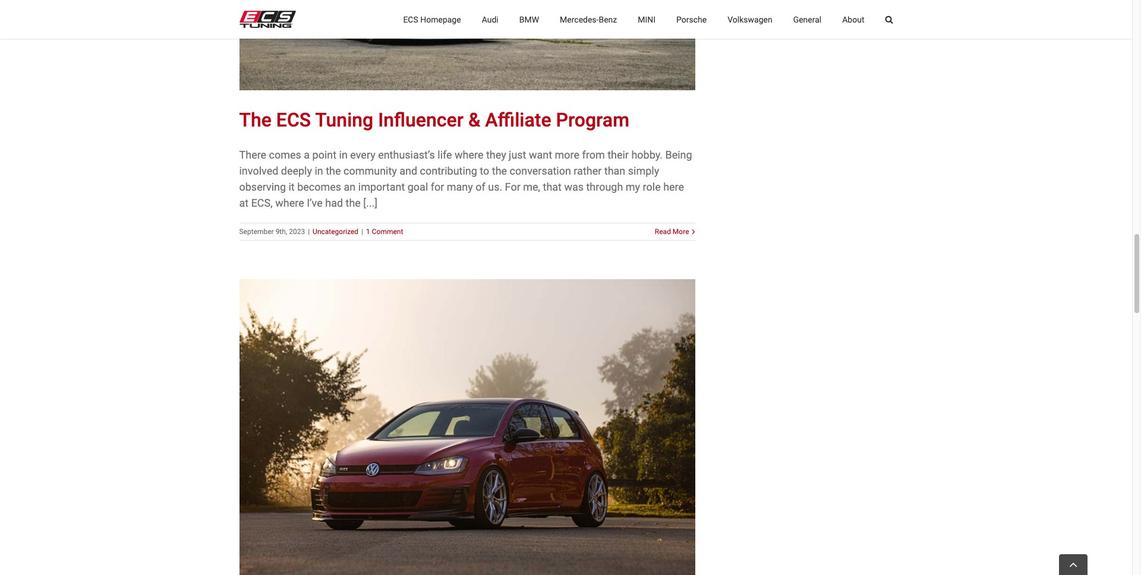 Task type: describe. For each thing, give the bounding box(es) containing it.
read
[[655, 228, 671, 236]]

mercedes-
[[560, 15, 599, 24]]

more
[[555, 149, 580, 161]]

me,
[[523, 181, 540, 193]]

general
[[793, 15, 822, 24]]

1 comment link
[[366, 228, 403, 236]]

2 | from the left
[[362, 228, 363, 236]]

ecs homepage
[[403, 15, 461, 24]]

deeply
[[281, 165, 312, 177]]

the ecs tuning influencer & affiliate program
[[239, 109, 630, 132]]

the ecs tuning influencer & affiliate program link
[[239, 109, 630, 132]]

there
[[239, 149, 266, 161]]

want
[[529, 149, 552, 161]]

and
[[400, 165, 417, 177]]

it
[[289, 181, 295, 193]]

had
[[325, 197, 343, 209]]

program
[[556, 109, 630, 132]]

bmw link
[[519, 0, 539, 39]]

through
[[586, 181, 623, 193]]

september 9th, 2023 | uncategorized | 1 comment
[[239, 228, 403, 236]]

volkswagen link
[[728, 0, 773, 39]]

at
[[239, 197, 249, 209]]

streamline your project & maintenance with labor day deals image
[[239, 280, 695, 575]]

about
[[843, 15, 865, 24]]

role
[[643, 181, 661, 193]]

read more link
[[655, 227, 689, 237]]

here
[[664, 181, 684, 193]]

an
[[344, 181, 356, 193]]

benz
[[599, 15, 617, 24]]

i've
[[307, 197, 323, 209]]

involved
[[239, 165, 278, 177]]

being
[[666, 149, 692, 161]]

porsche
[[677, 15, 707, 24]]

homepage
[[420, 15, 461, 24]]

&
[[468, 109, 481, 132]]

to
[[480, 165, 489, 177]]

1 vertical spatial where
[[275, 197, 304, 209]]

volkswagen
[[728, 15, 773, 24]]

a
[[304, 149, 310, 161]]

influencer
[[378, 109, 464, 132]]

of
[[476, 181, 486, 193]]

0 horizontal spatial the
[[326, 165, 341, 177]]

enthusiast's
[[378, 149, 435, 161]]

uncategorized link
[[313, 228, 359, 236]]

simply
[[628, 165, 659, 177]]

mercedes-benz
[[560, 15, 617, 24]]

conversation
[[510, 165, 571, 177]]

observing
[[239, 181, 286, 193]]



Task type: vqa. For each thing, say whether or not it's contained in the screenshot.
like
no



Task type: locate. For each thing, give the bounding box(es) containing it.
0 horizontal spatial in
[[315, 165, 323, 177]]

1 vertical spatial ecs
[[276, 109, 311, 132]]

ecs up comes
[[276, 109, 311, 132]]

than
[[604, 165, 626, 177]]

was
[[564, 181, 584, 193]]

becomes
[[297, 181, 341, 193]]

0 vertical spatial where
[[455, 149, 484, 161]]

1 horizontal spatial where
[[455, 149, 484, 161]]

in right the point
[[339, 149, 348, 161]]

uncategorized
[[313, 228, 359, 236]]

bmw
[[519, 15, 539, 24]]

2023
[[289, 228, 305, 236]]

for
[[431, 181, 444, 193]]

life
[[438, 149, 452, 161]]

audi
[[482, 15, 499, 24]]

goal
[[408, 181, 428, 193]]

0 vertical spatial in
[[339, 149, 348, 161]]

for
[[505, 181, 521, 193]]

contributing
[[420, 165, 477, 177]]

| right 2023
[[308, 228, 310, 236]]

0 horizontal spatial ecs
[[276, 109, 311, 132]]

0 horizontal spatial where
[[275, 197, 304, 209]]

ecs homepage link
[[403, 0, 461, 39]]

in up becomes
[[315, 165, 323, 177]]

comes
[[269, 149, 301, 161]]

|
[[308, 228, 310, 236], [362, 228, 363, 236]]

community
[[344, 165, 397, 177]]

where down it
[[275, 197, 304, 209]]

2 horizontal spatial the
[[492, 165, 507, 177]]

september
[[239, 228, 274, 236]]

mini
[[638, 15, 656, 24]]

every
[[350, 149, 376, 161]]

that
[[543, 181, 562, 193]]

general link
[[793, 0, 822, 39]]

9th,
[[276, 228, 287, 236]]

there comes a point in every enthusiast's life where they just want more from their hobby. being involved deeply in the community and contributing to the conversation rather than simply observing it becomes an important goal for many of us. for me, that was through my role here at ecs, where i've had the [...]
[[239, 149, 692, 209]]

ecs,
[[251, 197, 273, 209]]

1 horizontal spatial ecs
[[403, 15, 418, 24]]

| left "1"
[[362, 228, 363, 236]]

read more
[[655, 228, 689, 236]]

where up to
[[455, 149, 484, 161]]

1 vertical spatial in
[[315, 165, 323, 177]]

many
[[447, 181, 473, 193]]

just
[[509, 149, 526, 161]]

1 horizontal spatial the
[[346, 197, 361, 209]]

0 horizontal spatial |
[[308, 228, 310, 236]]

where
[[455, 149, 484, 161], [275, 197, 304, 209]]

1 | from the left
[[308, 228, 310, 236]]

us.
[[488, 181, 502, 193]]

mercedes-benz link
[[560, 0, 617, 39]]

hobby.
[[632, 149, 663, 161]]

the
[[326, 165, 341, 177], [492, 165, 507, 177], [346, 197, 361, 209]]

1 horizontal spatial |
[[362, 228, 363, 236]]

about link
[[843, 0, 865, 39]]

they
[[486, 149, 506, 161]]

1
[[366, 228, 370, 236]]

mini link
[[638, 0, 656, 39]]

the ecs tuning influencer & affiliate program image
[[239, 0, 695, 90]]

0 vertical spatial ecs
[[403, 15, 418, 24]]

porsche link
[[677, 0, 707, 39]]

affiliate
[[485, 109, 551, 132]]

in
[[339, 149, 348, 161], [315, 165, 323, 177]]

important
[[358, 181, 405, 193]]

their
[[608, 149, 629, 161]]

more
[[673, 228, 689, 236]]

ecs tuning logo image
[[239, 11, 296, 28]]

tuning
[[315, 109, 373, 132]]

the down the point
[[326, 165, 341, 177]]

rather
[[574, 165, 602, 177]]

the down an
[[346, 197, 361, 209]]

comment
[[372, 228, 403, 236]]

from
[[582, 149, 605, 161]]

1 horizontal spatial in
[[339, 149, 348, 161]]

audi link
[[482, 0, 499, 39]]

my
[[626, 181, 640, 193]]

the right to
[[492, 165, 507, 177]]

ecs
[[403, 15, 418, 24], [276, 109, 311, 132]]

the
[[239, 109, 272, 132]]

point
[[312, 149, 337, 161]]

[...]
[[363, 197, 378, 209]]

ecs left homepage
[[403, 15, 418, 24]]



